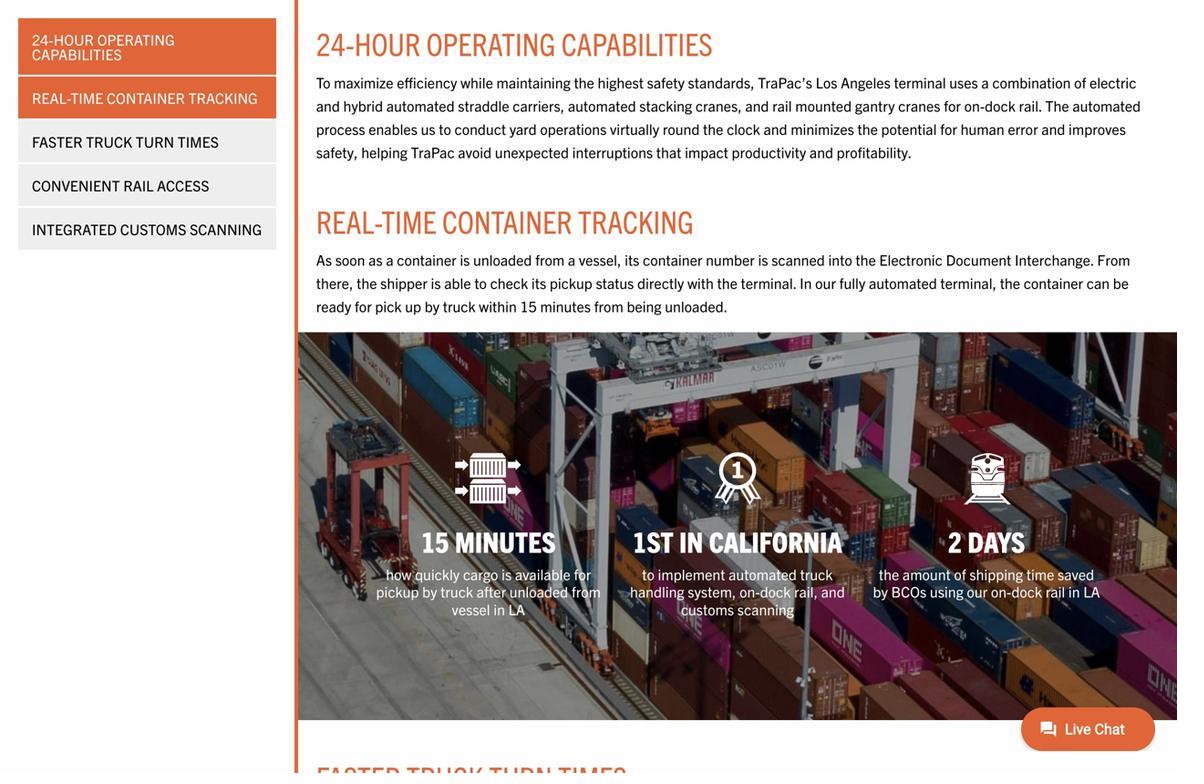 Task type: vqa. For each thing, say whether or not it's contained in the screenshot.
the bottom Tracking
yes



Task type: describe. For each thing, give the bounding box(es) containing it.
0 vertical spatial real-
[[32, 88, 71, 107]]

automated down electric
[[1073, 96, 1141, 114]]

15 inside as soon as a container is unloaded from a vessel, its container number is scanned into the electronic document interchange. from there, the shipper is able to check its pickup status directly with the terminal. in our fully automated terminal, the container can be ready for pick up by truck within 15 minutes from being unloaded.
[[520, 297, 537, 315]]

the left highest
[[574, 73, 594, 91]]

1 horizontal spatial container
[[643, 250, 702, 268]]

dock inside the 1st in california to implement automated truck handling system, on-dock rail, and customs scanning
[[760, 582, 791, 600]]

0 horizontal spatial tracking
[[188, 88, 258, 107]]

1 horizontal spatial capabilities
[[561, 23, 713, 63]]

fully
[[839, 274, 866, 292]]

1st in california to implement automated truck handling system, on-dock rail, and customs scanning
[[630, 523, 845, 618]]

terminal
[[894, 73, 946, 91]]

0 horizontal spatial operating
[[97, 30, 175, 48]]

helping
[[361, 143, 408, 161]]

check
[[490, 274, 528, 292]]

la for 15 minutes
[[508, 600, 525, 618]]

yard
[[509, 119, 537, 138]]

rail inside to maximize efficiency while maintaining the highest safety standards, trapac's los angeles terminal uses a combination of electric and hybrid automated straddle carriers, automated stacking cranes, and rail mounted gantry cranes for on-dock rail. the automated process enables us to conduct yard operations virtually round the clock and minimizes the potential for human error and improves safety, helping trapac avoid unexpected interruptions that impact productivity and profitability.
[[772, 96, 792, 114]]

dock inside to maximize efficiency while maintaining the highest safety standards, trapac's los angeles terminal uses a combination of electric and hybrid automated straddle carriers, automated stacking cranes, and rail mounted gantry cranes for on-dock rail. the automated process enables us to conduct yard operations virtually round the clock and minimizes the potential for human error and improves safety, helping trapac avoid unexpected interruptions that impact productivity and profitability.
[[985, 96, 1016, 114]]

available
[[515, 565, 571, 583]]

real-time container tracking link
[[18, 77, 276, 119]]

efficiency
[[397, 73, 457, 91]]

and down minimizes
[[810, 143, 833, 161]]

0 vertical spatial from
[[535, 250, 565, 268]]

ready
[[316, 297, 351, 315]]

terminal.
[[741, 274, 796, 292]]

conduct
[[455, 119, 506, 138]]

rail.
[[1019, 96, 1042, 114]]

rail inside "2 days the amount of shipping time saved by bcos using our on-dock rail in la"
[[1046, 582, 1065, 600]]

for down the uses
[[944, 96, 961, 114]]

how
[[386, 565, 412, 583]]

2
[[948, 523, 962, 559]]

access
[[157, 176, 209, 194]]

enables
[[369, 119, 417, 138]]

2 horizontal spatial container
[[1024, 274, 1083, 292]]

rail,
[[794, 582, 818, 600]]

0 horizontal spatial container
[[397, 250, 456, 268]]

combination
[[992, 73, 1071, 91]]

cranes,
[[696, 96, 742, 114]]

0 horizontal spatial capabilities
[[32, 45, 122, 63]]

of inside "2 days the amount of shipping time saved by bcos using our on-dock rail in la"
[[954, 565, 966, 583]]

to
[[316, 73, 330, 91]]

cranes
[[898, 96, 940, 114]]

straddle
[[458, 96, 509, 114]]

be
[[1113, 274, 1129, 292]]

automated inside the 1st in california to implement automated truck handling system, on-dock rail, and customs scanning
[[729, 565, 797, 583]]

potential
[[881, 119, 937, 138]]

24-hour operating capabilities link
[[18, 18, 276, 75]]

1 horizontal spatial real-
[[316, 201, 381, 240]]

customs
[[120, 220, 186, 238]]

unloaded inside 15 minutes how quickly cargo is available for pickup by truck after unloaded from vessel in la
[[509, 582, 568, 600]]

is up the terminal.
[[758, 250, 768, 268]]

on- inside to maximize efficiency while maintaining the highest safety standards, trapac's los angeles terminal uses a combination of electric and hybrid automated straddle carriers, automated stacking cranes, and rail mounted gantry cranes for on-dock rail. the automated process enables us to conduct yard operations virtually round the clock and minimizes the potential for human error and improves safety, helping trapac avoid unexpected interruptions that impact productivity and profitability.
[[964, 96, 985, 114]]

saved
[[1058, 565, 1094, 583]]

within
[[479, 297, 517, 315]]

1 horizontal spatial 24-hour operating capabilities
[[316, 23, 713, 63]]

shipping
[[970, 565, 1023, 583]]

1 vertical spatial from
[[594, 297, 623, 315]]

improves
[[1069, 119, 1126, 138]]

number
[[706, 250, 755, 268]]

can
[[1087, 274, 1110, 292]]

trapac's
[[758, 73, 812, 91]]

soon
[[335, 250, 365, 268]]

in for 15 minutes
[[494, 600, 505, 618]]

us
[[421, 119, 435, 138]]

the down as
[[357, 274, 377, 292]]

convenient rail access link
[[18, 164, 276, 206]]

for left human on the right top of page
[[940, 119, 957, 138]]

virtually
[[610, 119, 659, 138]]

productivity
[[732, 143, 806, 161]]

in
[[800, 274, 812, 292]]

electronic
[[879, 250, 943, 268]]

truck inside the 1st in california to implement automated truck handling system, on-dock rail, and customs scanning
[[800, 565, 833, 583]]

round
[[663, 119, 700, 138]]

the down number
[[717, 274, 737, 292]]

1 horizontal spatial tracking
[[578, 201, 694, 240]]

convenient rail access
[[32, 176, 209, 194]]

1st
[[633, 523, 673, 559]]

electric
[[1090, 73, 1136, 91]]

quickly
[[415, 565, 460, 583]]

unexpected
[[495, 143, 569, 161]]

interruptions
[[572, 143, 653, 161]]

a inside to maximize efficiency while maintaining the highest safety standards, trapac's los angeles terminal uses a combination of electric and hybrid automated straddle carriers, automated stacking cranes, and rail mounted gantry cranes for on-dock rail. the automated process enables us to conduct yard operations virtually round the clock and minimizes the potential for human error and improves safety, helping trapac avoid unexpected interruptions that impact productivity and profitability.
[[981, 73, 989, 91]]

after
[[477, 582, 506, 600]]

0 horizontal spatial 24-hour operating capabilities
[[32, 30, 175, 63]]

turn
[[136, 132, 174, 150]]

the right into
[[856, 250, 876, 268]]

the down cranes,
[[703, 119, 723, 138]]

mounted
[[795, 96, 852, 114]]

into
[[828, 250, 852, 268]]

1 horizontal spatial a
[[568, 250, 575, 268]]

0 horizontal spatial a
[[386, 250, 394, 268]]

by inside "2 days the amount of shipping time saved by bcos using our on-dock rail in la"
[[873, 582, 888, 600]]

dock inside "2 days the amount of shipping time saved by bcos using our on-dock rail in la"
[[1011, 582, 1042, 600]]

the inside "2 days the amount of shipping time saved by bcos using our on-dock rail in la"
[[879, 565, 899, 583]]

automated down highest
[[568, 96, 636, 114]]

directly
[[637, 274, 684, 292]]

1 vertical spatial its
[[531, 274, 546, 292]]

using
[[930, 582, 964, 600]]

and down the
[[1041, 119, 1065, 138]]

faster
[[32, 132, 83, 150]]

document
[[946, 250, 1011, 268]]

being
[[627, 297, 662, 315]]

handling
[[630, 582, 684, 600]]

1 vertical spatial real-time container tracking
[[316, 201, 694, 240]]

in for 2 days
[[1068, 582, 1080, 600]]

maximize
[[334, 73, 393, 91]]

shipper
[[380, 274, 427, 292]]

is left the able
[[431, 274, 441, 292]]

implement
[[658, 565, 725, 583]]

hybrid
[[343, 96, 383, 114]]

unloaded inside as soon as a container is unloaded from a vessel, its container number is scanned into the electronic document interchange. from there, the shipper is able to check its pickup status directly with the terminal. in our fully automated terminal, the container can be ready for pick up by truck within 15 minutes from being unloaded.
[[473, 250, 532, 268]]

time
[[1026, 565, 1054, 583]]

angeles
[[841, 73, 891, 91]]

cargo
[[463, 565, 498, 583]]

able
[[444, 274, 471, 292]]

in inside the 1st in california to implement automated truck handling system, on-dock rail, and customs scanning
[[679, 523, 703, 559]]

our inside as soon as a container is unloaded from a vessel, its container number is scanned into the electronic document interchange. from there, the shipper is able to check its pickup status directly with the terminal. in our fully automated terminal, the container can be ready for pick up by truck within 15 minutes from being unloaded.
[[815, 274, 836, 292]]



Task type: locate. For each thing, give the bounding box(es) containing it.
automated down electronic
[[869, 274, 937, 292]]

1 horizontal spatial on-
[[964, 96, 985, 114]]

process
[[316, 119, 365, 138]]

1 horizontal spatial operating
[[426, 23, 556, 63]]

2 vertical spatial from
[[572, 582, 601, 600]]

container up faster truck turn times link
[[107, 88, 185, 107]]

from up minutes
[[535, 250, 565, 268]]

dock up human on the right top of page
[[985, 96, 1016, 114]]

on- up human on the right top of page
[[964, 96, 985, 114]]

1 horizontal spatial in
[[679, 523, 703, 559]]

dock left rail, in the right of the page
[[760, 582, 791, 600]]

container up shipper
[[397, 250, 456, 268]]

2 horizontal spatial a
[[981, 73, 989, 91]]

from
[[1097, 250, 1130, 268]]

0 horizontal spatial real-time container tracking
[[32, 88, 258, 107]]

to
[[439, 119, 451, 138], [474, 274, 487, 292], [642, 565, 655, 583]]

2 horizontal spatial to
[[642, 565, 655, 583]]

1 vertical spatial tracking
[[578, 201, 694, 240]]

pickup up minutes
[[550, 274, 592, 292]]

pickup left vessel
[[376, 582, 419, 600]]

our
[[815, 274, 836, 292], [967, 582, 988, 600]]

unloaded up check
[[473, 250, 532, 268]]

los
[[816, 73, 837, 91]]

0 horizontal spatial rail
[[772, 96, 792, 114]]

its
[[625, 250, 639, 268], [531, 274, 546, 292]]

rail
[[123, 176, 154, 194]]

real-time container tracking up check
[[316, 201, 694, 240]]

1 vertical spatial pickup
[[376, 582, 419, 600]]

pickup inside 15 minutes how quickly cargo is available for pickup by truck after unloaded from vessel in la
[[376, 582, 419, 600]]

automated down efficiency
[[386, 96, 455, 114]]

2 horizontal spatial on-
[[991, 582, 1011, 600]]

our inside "2 days the amount of shipping time saved by bcos using our on-dock rail in la"
[[967, 582, 988, 600]]

as
[[316, 250, 332, 268]]

in
[[679, 523, 703, 559], [1068, 582, 1080, 600], [494, 600, 505, 618]]

dock left saved
[[1011, 582, 1042, 600]]

scanned
[[772, 250, 825, 268]]

0 vertical spatial tracking
[[188, 88, 258, 107]]

automated up scanning
[[729, 565, 797, 583]]

1 horizontal spatial our
[[967, 582, 988, 600]]

truck left after
[[441, 582, 473, 600]]

amount
[[903, 565, 951, 583]]

15 inside 15 minutes how quickly cargo is available for pickup by truck after unloaded from vessel in la
[[421, 523, 449, 559]]

container
[[107, 88, 185, 107], [442, 201, 572, 240]]

0 horizontal spatial time
[[71, 88, 103, 107]]

the down document
[[1000, 274, 1020, 292]]

interchange.
[[1015, 250, 1094, 268]]

days
[[968, 523, 1025, 559]]

0 horizontal spatial 15
[[421, 523, 449, 559]]

vessel
[[452, 600, 490, 618]]

pickup
[[550, 274, 592, 292], [376, 582, 419, 600]]

from right available
[[572, 582, 601, 600]]

for inside 15 minutes how quickly cargo is available for pickup by truck after unloaded from vessel in la
[[574, 565, 591, 583]]

on- left time
[[991, 582, 1011, 600]]

convenient
[[32, 176, 120, 194]]

0 vertical spatial of
[[1074, 73, 1086, 91]]

1 vertical spatial rail
[[1046, 582, 1065, 600]]

is inside 15 minutes how quickly cargo is available for pickup by truck after unloaded from vessel in la
[[502, 565, 512, 583]]

pickup inside as soon as a container is unloaded from a vessel, its container number is scanned into the electronic document interchange. from there, the shipper is able to check its pickup status directly with the terminal. in our fully automated terminal, the container can be ready for pick up by truck within 15 minutes from being unloaded.
[[550, 274, 592, 292]]

of left electric
[[1074, 73, 1086, 91]]

for inside as soon as a container is unloaded from a vessel, its container number is scanned into the electronic document interchange. from there, the shipper is able to check its pickup status directly with the terminal. in our fully automated terminal, the container can be ready for pick up by truck within 15 minutes from being unloaded.
[[355, 297, 372, 315]]

error
[[1008, 119, 1038, 138]]

by left bcos
[[873, 582, 888, 600]]

vessel,
[[579, 250, 621, 268]]

1 vertical spatial container
[[442, 201, 572, 240]]

avoid
[[458, 143, 492, 161]]

0 vertical spatial 15
[[520, 297, 537, 315]]

tracking
[[188, 88, 258, 107], [578, 201, 694, 240]]

1 vertical spatial 15
[[421, 523, 449, 559]]

is right 'cargo'
[[502, 565, 512, 583]]

unloaded
[[473, 250, 532, 268], [509, 582, 568, 600]]

0 vertical spatial its
[[625, 250, 639, 268]]

in right time
[[1068, 582, 1080, 600]]

and up clock
[[745, 96, 769, 114]]

its right check
[[531, 274, 546, 292]]

from
[[535, 250, 565, 268], [594, 297, 623, 315], [572, 582, 601, 600]]

in right vessel
[[494, 600, 505, 618]]

hour
[[354, 23, 421, 63], [54, 30, 94, 48]]

0 horizontal spatial of
[[954, 565, 966, 583]]

california
[[709, 523, 842, 559]]

real-
[[32, 88, 71, 107], [316, 201, 381, 240]]

from down status
[[594, 297, 623, 315]]

by right the how
[[422, 582, 437, 600]]

2 vertical spatial to
[[642, 565, 655, 583]]

1 horizontal spatial of
[[1074, 73, 1086, 91]]

0 horizontal spatial to
[[439, 119, 451, 138]]

by inside as soon as a container is unloaded from a vessel, its container number is scanned into the electronic document interchange. from there, the shipper is able to check its pickup status directly with the terminal. in our fully automated terminal, the container can be ready for pick up by truck within 15 minutes from being unloaded.
[[425, 297, 440, 315]]

minutes
[[455, 523, 556, 559]]

integrated
[[32, 220, 117, 238]]

capabilities up real-time container tracking link at the left top of the page
[[32, 45, 122, 63]]

24-hour operating capabilities up real-time container tracking link at the left top of the page
[[32, 30, 175, 63]]

operating up real-time container tracking link at the left top of the page
[[97, 30, 175, 48]]

rail down trapac's
[[772, 96, 792, 114]]

24-hour operating capabilities up maintaining
[[316, 23, 713, 63]]

15 up the 'quickly'
[[421, 523, 449, 559]]

unloaded.
[[665, 297, 728, 315]]

la right time
[[1083, 582, 1100, 600]]

1 horizontal spatial to
[[474, 274, 487, 292]]

1 horizontal spatial time
[[381, 201, 436, 240]]

1 vertical spatial unloaded
[[509, 582, 568, 600]]

15 down check
[[520, 297, 537, 315]]

container down interchange.
[[1024, 274, 1083, 292]]

faster truck turn times link
[[18, 120, 276, 162]]

safety,
[[316, 143, 358, 161]]

real- up soon at top
[[316, 201, 381, 240]]

1 vertical spatial of
[[954, 565, 966, 583]]

and right rail, in the right of the page
[[821, 582, 845, 600]]

on- right system,
[[740, 582, 760, 600]]

truck down california
[[800, 565, 833, 583]]

0 horizontal spatial 24-
[[32, 30, 54, 48]]

0 horizontal spatial our
[[815, 274, 836, 292]]

by right up
[[425, 297, 440, 315]]

by inside 15 minutes how quickly cargo is available for pickup by truck after unloaded from vessel in la
[[422, 582, 437, 600]]

automated inside as soon as a container is unloaded from a vessel, its container number is scanned into the electronic document interchange. from there, the shipper is able to check its pickup status directly with the terminal. in our fully automated terminal, the container can be ready for pick up by truck within 15 minutes from being unloaded.
[[869, 274, 937, 292]]

container up directly
[[643, 250, 702, 268]]

unloaded right after
[[509, 582, 568, 600]]

tracking up the times
[[188, 88, 258, 107]]

and down to
[[316, 96, 340, 114]]

integrated customs scanning link
[[18, 208, 276, 250]]

in inside 15 minutes how quickly cargo is available for pickup by truck after unloaded from vessel in la
[[494, 600, 505, 618]]

status
[[596, 274, 634, 292]]

clock
[[727, 119, 760, 138]]

1 horizontal spatial its
[[625, 250, 639, 268]]

2 horizontal spatial in
[[1068, 582, 1080, 600]]

system,
[[688, 582, 736, 600]]

from inside 15 minutes how quickly cargo is available for pickup by truck after unloaded from vessel in la
[[572, 582, 601, 600]]

time up "truck"
[[71, 88, 103, 107]]

0 horizontal spatial real-
[[32, 88, 71, 107]]

on- inside the 1st in california to implement automated truck handling system, on-dock rail, and customs scanning
[[740, 582, 760, 600]]

la inside "2 days the amount of shipping time saved by bcos using our on-dock rail in la"
[[1083, 582, 1100, 600]]

in up the implement
[[679, 523, 703, 559]]

of down 2
[[954, 565, 966, 583]]

to right us
[[439, 119, 451, 138]]

0 horizontal spatial container
[[107, 88, 185, 107]]

0 horizontal spatial in
[[494, 600, 505, 618]]

our right using
[[967, 582, 988, 600]]

15 minutes how quickly cargo is available for pickup by truck after unloaded from vessel in la
[[376, 523, 601, 618]]

24-
[[316, 23, 354, 63], [32, 30, 54, 48]]

to inside as soon as a container is unloaded from a vessel, its container number is scanned into the electronic document interchange. from there, the shipper is able to check its pickup status directly with the terminal. in our fully automated terminal, the container can be ready for pick up by truck within 15 minutes from being unloaded.
[[474, 274, 487, 292]]

1 horizontal spatial container
[[442, 201, 572, 240]]

1 vertical spatial real-
[[316, 201, 381, 240]]

2 days the amount of shipping time saved by bcos using our on-dock rail in la
[[873, 523, 1100, 600]]

real- up faster
[[32, 88, 71, 107]]

and
[[316, 96, 340, 114], [745, 96, 769, 114], [764, 119, 787, 138], [1041, 119, 1065, 138], [810, 143, 833, 161], [821, 582, 845, 600]]

1 vertical spatial to
[[474, 274, 487, 292]]

0 horizontal spatial on-
[[740, 582, 760, 600]]

impact
[[685, 143, 728, 161]]

operations
[[540, 119, 607, 138]]

truck down the able
[[443, 297, 476, 315]]

truck inside as soon as a container is unloaded from a vessel, its container number is scanned into the electronic document interchange. from there, the shipper is able to check its pickup status directly with the terminal. in our fully automated terminal, the container can be ready for pick up by truck within 15 minutes from being unloaded.
[[443, 297, 476, 315]]

0 vertical spatial unloaded
[[473, 250, 532, 268]]

carriers,
[[513, 96, 565, 114]]

operating up the while
[[426, 23, 556, 63]]

1 horizontal spatial 24-
[[316, 23, 354, 63]]

capabilities
[[561, 23, 713, 63], [32, 45, 122, 63]]

safety
[[647, 73, 685, 91]]

our right in
[[815, 274, 836, 292]]

rail right 'shipping'
[[1046, 582, 1065, 600]]

to maximize efficiency while maintaining the highest safety standards, trapac's los angeles terminal uses a combination of electric and hybrid automated straddle carriers, automated stacking cranes, and rail mounted gantry cranes for on-dock rail. the automated process enables us to conduct yard operations virtually round the clock and minimizes the potential for human error and improves safety, helping trapac avoid unexpected interruptions that impact productivity and profitability.
[[316, 73, 1141, 161]]

la inside 15 minutes how quickly cargo is available for pickup by truck after unloaded from vessel in la
[[508, 600, 525, 618]]

capabilities up highest
[[561, 23, 713, 63]]

0 vertical spatial time
[[71, 88, 103, 107]]

faster truck turn times
[[32, 132, 219, 150]]

its up status
[[625, 250, 639, 268]]

for right available
[[574, 565, 591, 583]]

1 vertical spatial our
[[967, 582, 988, 600]]

to down 1st
[[642, 565, 655, 583]]

minutes
[[540, 297, 591, 315]]

and up productivity
[[764, 119, 787, 138]]

1 horizontal spatial hour
[[354, 23, 421, 63]]

0 vertical spatial container
[[107, 88, 185, 107]]

1 horizontal spatial real-time container tracking
[[316, 201, 694, 240]]

1 vertical spatial time
[[381, 201, 436, 240]]

la for 2 days
[[1083, 582, 1100, 600]]

a left vessel,
[[568, 250, 575, 268]]

uses
[[949, 73, 978, 91]]

the left amount
[[879, 565, 899, 583]]

human
[[961, 119, 1004, 138]]

automated
[[386, 96, 455, 114], [568, 96, 636, 114], [1073, 96, 1141, 114], [869, 274, 937, 292], [729, 565, 797, 583]]

0 vertical spatial to
[[439, 119, 451, 138]]

terminal,
[[940, 274, 997, 292]]

truck inside 15 minutes how quickly cargo is available for pickup by truck after unloaded from vessel in la
[[441, 582, 473, 600]]

for left pick
[[355, 297, 372, 315]]

is up the able
[[460, 250, 470, 268]]

operating
[[426, 23, 556, 63], [97, 30, 175, 48]]

of inside to maximize efficiency while maintaining the highest safety standards, trapac's los angeles terminal uses a combination of electric and hybrid automated straddle carriers, automated stacking cranes, and rail mounted gantry cranes for on-dock rail. the automated process enables us to conduct yard operations virtually round the clock and minimizes the potential for human error and improves safety, helping trapac avoid unexpected interruptions that impact productivity and profitability.
[[1074, 73, 1086, 91]]

to right the able
[[474, 274, 487, 292]]

0 horizontal spatial la
[[508, 600, 525, 618]]

1 horizontal spatial rail
[[1046, 582, 1065, 600]]

0 horizontal spatial hour
[[54, 30, 94, 48]]

scanning
[[737, 600, 794, 618]]

1 horizontal spatial pickup
[[550, 274, 592, 292]]

in inside "2 days the amount of shipping time saved by bcos using our on-dock rail in la"
[[1068, 582, 1080, 600]]

on- inside "2 days the amount of shipping time saved by bcos using our on-dock rail in la"
[[991, 582, 1011, 600]]

the
[[574, 73, 594, 91], [703, 119, 723, 138], [858, 119, 878, 138], [856, 250, 876, 268], [357, 274, 377, 292], [717, 274, 737, 292], [1000, 274, 1020, 292], [879, 565, 899, 583]]

pick
[[375, 297, 402, 315]]

la right after
[[508, 600, 525, 618]]

to inside to maximize efficiency while maintaining the highest safety standards, trapac's los angeles terminal uses a combination of electric and hybrid automated straddle carriers, automated stacking cranes, and rail mounted gantry cranes for on-dock rail. the automated process enables us to conduct yard operations virtually round the clock and minimizes the potential for human error and improves safety, helping trapac avoid unexpected interruptions that impact productivity and profitability.
[[439, 119, 451, 138]]

on-
[[964, 96, 985, 114], [740, 582, 760, 600], [991, 582, 1011, 600]]

there,
[[316, 274, 353, 292]]

0 vertical spatial real-time container tracking
[[32, 88, 258, 107]]

times
[[178, 132, 219, 150]]

while
[[461, 73, 493, 91]]

and inside the 1st in california to implement automated truck handling system, on-dock rail, and customs scanning
[[821, 582, 845, 600]]

time up as
[[381, 201, 436, 240]]

minimizes
[[791, 119, 854, 138]]

the up profitability.
[[858, 119, 878, 138]]

0 horizontal spatial pickup
[[376, 582, 419, 600]]

as soon as a container is unloaded from a vessel, its container number is scanned into the electronic document interchange. from there, the shipper is able to check its pickup status directly with the terminal. in our fully automated terminal, the container can be ready for pick up by truck within 15 minutes from being unloaded.
[[316, 250, 1130, 315]]

scanning
[[190, 220, 262, 238]]

0 horizontal spatial its
[[531, 274, 546, 292]]

0 vertical spatial our
[[815, 274, 836, 292]]

for
[[944, 96, 961, 114], [940, 119, 957, 138], [355, 297, 372, 315], [574, 565, 591, 583]]

real-time container tracking up faster truck turn times link
[[32, 88, 258, 107]]

1 horizontal spatial la
[[1083, 582, 1100, 600]]

to inside the 1st in california to implement automated truck handling system, on-dock rail, and customs scanning
[[642, 565, 655, 583]]

tracking up vessel,
[[578, 201, 694, 240]]

as
[[368, 250, 383, 268]]

container up check
[[442, 201, 572, 240]]

bcos
[[891, 582, 927, 600]]

1 horizontal spatial 15
[[520, 297, 537, 315]]

a right the uses
[[981, 73, 989, 91]]

gantry
[[855, 96, 895, 114]]

dock
[[985, 96, 1016, 114], [760, 582, 791, 600], [1011, 582, 1042, 600]]

0 vertical spatial rail
[[772, 96, 792, 114]]

maintaining
[[496, 73, 571, 91]]

0 vertical spatial pickup
[[550, 274, 592, 292]]

a right as
[[386, 250, 394, 268]]



